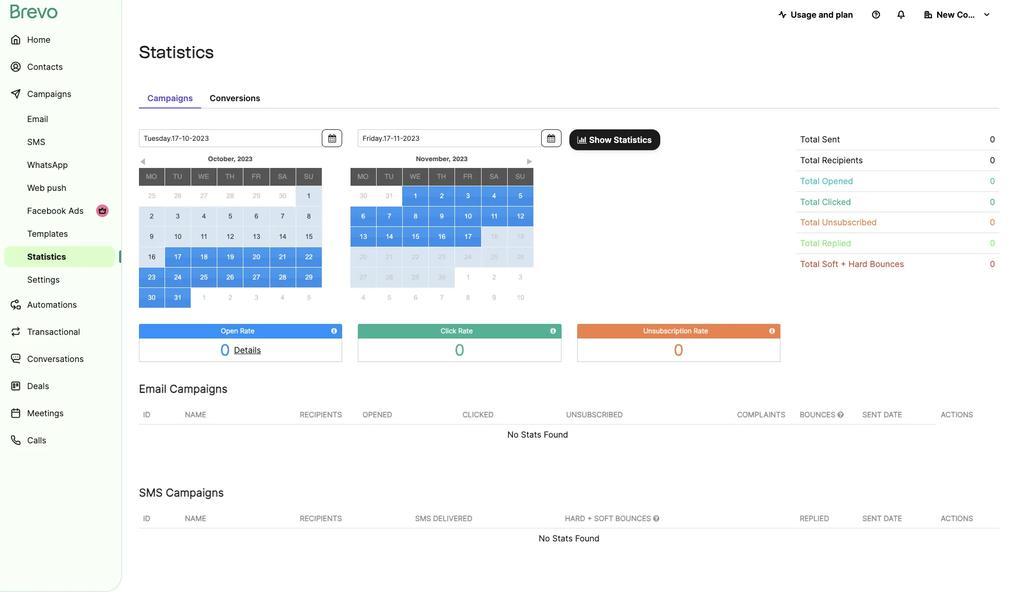 Task type: describe. For each thing, give the bounding box(es) containing it.
id for sms campaigns
[[143, 514, 150, 523]]

1 horizontal spatial 23 link
[[429, 248, 455, 267]]

2 horizontal spatial 8 link
[[455, 288, 481, 308]]

0 horizontal spatial 24
[[174, 274, 182, 282]]

1 vertical spatial 19 link
[[217, 248, 243, 267]]

26 for 26 link to the middle
[[517, 253, 524, 261]]

contacts
[[27, 62, 63, 72]]

1 horizontal spatial 17
[[464, 233, 472, 241]]

0 vertical spatial clicked
[[822, 197, 851, 207]]

push
[[47, 183, 66, 193]]

0 horizontal spatial 28 link
[[217, 187, 243, 206]]

16 for rightmost 16 link
[[438, 233, 446, 241]]

1 horizontal spatial 7 link
[[377, 207, 402, 227]]

total for total replied
[[800, 238, 820, 249]]

calls
[[27, 436, 46, 446]]

details
[[234, 345, 261, 356]]

recipients for email campaigns
[[300, 410, 342, 419]]

show statistics button
[[569, 130, 660, 150]]

1 vertical spatial 12
[[226, 233, 234, 241]]

deals link
[[4, 374, 115, 399]]

1 horizontal spatial statistics
[[139, 42, 214, 62]]

◀
[[139, 158, 146, 166]]

2 horizontal spatial 27 link
[[351, 268, 376, 288]]

total for total sent
[[800, 134, 820, 145]]

transactional link
[[4, 320, 115, 345]]

1 horizontal spatial unsubscribed
[[822, 218, 877, 228]]

automations
[[27, 300, 77, 310]]

total for total clicked
[[800, 197, 820, 207]]

9 for left 9 link
[[150, 233, 154, 241]]

2 15 from the left
[[412, 233, 419, 241]]

web push
[[27, 183, 66, 193]]

19 for 19 link to the bottom
[[226, 253, 234, 261]]

2 actions from the top
[[941, 514, 973, 523]]

10 for top 10 link
[[464, 213, 472, 220]]

total opened
[[800, 176, 853, 186]]

total recipients
[[800, 155, 863, 166]]

1 vertical spatial replied
[[800, 514, 829, 523]]

conversations link
[[4, 347, 115, 372]]

1 date from the top
[[884, 410, 902, 419]]

conversations
[[27, 354, 84, 365]]

▶
[[527, 158, 533, 166]]

unsubscription
[[643, 327, 692, 335]]

1 20 from the left
[[253, 253, 260, 261]]

0 horizontal spatial 29
[[253, 192, 260, 200]]

whatsapp
[[27, 160, 68, 170]]

1 horizontal spatial 24 link
[[455, 248, 481, 267]]

0 horizontal spatial campaigns link
[[4, 81, 115, 107]]

0 details
[[220, 341, 261, 360]]

0 vertical spatial bounces
[[870, 259, 904, 270]]

11 for the rightmost '11' link
[[491, 213, 498, 220]]

0 vertical spatial 12 link
[[508, 207, 533, 227]]

2 sent from the top
[[862, 514, 882, 523]]

▶ link
[[526, 156, 534, 166]]

automations link
[[4, 293, 115, 318]]

we for october, 2023
[[198, 173, 209, 181]]

0 horizontal spatial 9 link
[[139, 227, 164, 247]]

1 horizontal spatial 16 link
[[429, 227, 455, 247]]

0 horizontal spatial 26 link
[[165, 187, 191, 206]]

sent
[[822, 134, 840, 145]]

email for email campaigns
[[139, 383, 166, 396]]

0 horizontal spatial 11 link
[[191, 227, 217, 247]]

1 20 link from the left
[[244, 248, 269, 267]]

0 horizontal spatial 18 link
[[191, 248, 217, 267]]

1 horizontal spatial 27
[[253, 274, 260, 282]]

1 horizontal spatial 8 link
[[403, 207, 428, 227]]

complaints
[[737, 410, 785, 419]]

new company button
[[916, 4, 999, 25]]

2 horizontal spatial 7
[[440, 294, 444, 302]]

sms for sms campaigns
[[139, 487, 163, 500]]

settings
[[27, 275, 60, 285]]

and
[[818, 9, 834, 20]]

contacts link
[[4, 54, 115, 79]]

web
[[27, 183, 45, 193]]

1 vertical spatial 23 link
[[139, 268, 164, 288]]

2 vertical spatial 26 link
[[217, 268, 243, 288]]

october, 2023
[[208, 155, 253, 163]]

18 for 18 link to the right
[[490, 233, 498, 241]]

email for email
[[27, 114, 48, 124]]

1 vertical spatial 31 link
[[165, 288, 191, 308]]

conversions
[[210, 93, 260, 103]]

open rate
[[221, 327, 255, 335]]

usage and plan button
[[770, 4, 861, 25]]

total soft + hard bounces
[[800, 259, 904, 270]]

0 for total recipients
[[990, 155, 995, 166]]

0 vertical spatial recipients
[[822, 155, 863, 166]]

1 sent date from the top
[[862, 410, 902, 419]]

new company
[[937, 9, 995, 20]]

0 vertical spatial 24
[[464, 253, 472, 261]]

0 horizontal spatial 8
[[307, 213, 311, 220]]

home
[[27, 34, 50, 45]]

0 vertical spatial 9 link
[[429, 207, 455, 227]]

web push link
[[4, 178, 115, 199]]

0 horizontal spatial 31
[[174, 294, 182, 302]]

0 vertical spatial 19 link
[[508, 227, 533, 247]]

0 vertical spatial replied
[[822, 238, 851, 249]]

11 for left '11' link
[[200, 233, 208, 241]]

From text field
[[139, 130, 323, 147]]

1 horizontal spatial 29
[[305, 274, 313, 282]]

total for total recipients
[[800, 155, 820, 166]]

0 vertical spatial hard
[[848, 259, 868, 270]]

0 horizontal spatial bounces
[[800, 410, 837, 419]]

2 horizontal spatial 29
[[412, 274, 419, 282]]

1 horizontal spatial 7
[[387, 212, 391, 220]]

1 horizontal spatial campaigns link
[[139, 88, 201, 109]]

To text field
[[358, 130, 542, 147]]

9 for 9 link to the right
[[492, 294, 496, 302]]

company
[[957, 9, 995, 20]]

2 horizontal spatial 8
[[466, 294, 470, 302]]

26 for leftmost 26 link
[[174, 192, 182, 200]]

2 horizontal spatial 27
[[359, 274, 367, 282]]

25 for 25 'link' to the middle
[[200, 274, 208, 282]]

1 horizontal spatial 28 link
[[270, 268, 296, 288]]

delivered
[[433, 514, 472, 523]]

calendar image for from text box
[[328, 134, 336, 143]]

1 vertical spatial opened
[[363, 410, 392, 419]]

1 vertical spatial +
[[587, 514, 592, 523]]

◀ link
[[139, 156, 147, 166]]

total clicked
[[800, 197, 851, 207]]

sms for sms
[[27, 137, 45, 147]]

1 vertical spatial 26 link
[[508, 248, 533, 267]]

templates link
[[4, 224, 115, 244]]

0 vertical spatial 10 link
[[455, 207, 481, 227]]

1 vertical spatial 25 link
[[481, 248, 507, 267]]

1 vertical spatial soft
[[594, 514, 613, 523]]

2 date from the top
[[884, 514, 902, 523]]

14 for second 14 link from the left
[[386, 233, 393, 241]]

bounces
[[615, 514, 651, 523]]

october, 2023 link
[[165, 153, 296, 166]]

13 for 2nd 13 "link" from right
[[253, 233, 260, 241]]

usage and plan
[[791, 9, 853, 20]]

templates
[[27, 229, 68, 239]]

1 21 link from the left
[[270, 248, 296, 267]]

1 vertical spatial hard
[[565, 514, 585, 523]]

1 horizontal spatial 11 link
[[481, 207, 507, 227]]

name for sms campaigns
[[185, 514, 206, 523]]

1 horizontal spatial 27 link
[[244, 268, 269, 288]]

found for email campaigns
[[544, 430, 568, 440]]

hard  + soft bounces
[[565, 514, 653, 523]]

1 sent from the top
[[862, 410, 882, 419]]

16 for 16 link to the left
[[148, 253, 155, 261]]

0 horizontal spatial 27
[[200, 192, 208, 200]]

0 horizontal spatial 12 link
[[217, 227, 243, 247]]

2 sent date from the top
[[862, 514, 902, 523]]

november,
[[416, 155, 451, 163]]

0 for total opened
[[990, 176, 995, 186]]

1 horizontal spatial +
[[841, 259, 846, 270]]

1 vertical spatial 10 link
[[165, 227, 191, 247]]

1 horizontal spatial 8
[[414, 213, 417, 220]]

left___rvooi image
[[98, 207, 107, 215]]

whatsapp link
[[4, 155, 115, 176]]

1 horizontal spatial soft
[[822, 259, 838, 270]]

0 for total sent
[[990, 134, 995, 145]]

2 horizontal spatial 10 link
[[507, 288, 534, 308]]

home link
[[4, 27, 115, 52]]

2 15 link from the left
[[403, 227, 428, 247]]

0 horizontal spatial 27 link
[[191, 187, 217, 206]]

facebook ads link
[[4, 201, 115, 221]]

1 horizontal spatial 25 link
[[191, 268, 217, 288]]

14 for 1st 14 link
[[279, 233, 286, 241]]

0 for total unsubscribed
[[990, 218, 995, 228]]

0 vertical spatial 12
[[517, 213, 524, 220]]

1 horizontal spatial 29 link
[[296, 268, 322, 288]]

2 20 from the left
[[359, 253, 367, 261]]

deals
[[27, 381, 49, 392]]

13 for 2nd 13 "link"
[[359, 233, 367, 241]]

rate for unsubscription rate
[[694, 327, 708, 335]]

1 vertical spatial clicked
[[463, 410, 494, 419]]

1 horizontal spatial 31
[[386, 192, 393, 200]]

sms delivered
[[415, 514, 472, 523]]

26 for the bottom 26 link
[[226, 274, 234, 282]]

email campaigns
[[139, 383, 228, 396]]

sms for sms delivered
[[415, 514, 431, 523]]

info circle image
[[769, 328, 775, 335]]

6 for the middle 6 link
[[361, 212, 365, 220]]

rate for open rate
[[240, 327, 255, 335]]

0 horizontal spatial 29 link
[[243, 187, 270, 206]]

october,
[[208, 155, 236, 163]]

10 for the middle 10 link
[[174, 233, 182, 241]]

0 vertical spatial 17 link
[[455, 227, 481, 247]]

0 horizontal spatial 7 link
[[270, 207, 296, 227]]

0 horizontal spatial 17
[[174, 253, 182, 261]]

1 horizontal spatial 18 link
[[481, 227, 507, 247]]

statistics link
[[4, 247, 115, 267]]

0 horizontal spatial 17 link
[[165, 248, 191, 267]]

28 for 28 link to the middle
[[279, 274, 286, 282]]

ads
[[68, 206, 84, 216]]

0 vertical spatial opened
[[822, 176, 853, 186]]

unsubscription rate
[[643, 327, 708, 335]]

1 horizontal spatial 31 link
[[376, 187, 402, 206]]

total unsubscribed
[[800, 218, 877, 228]]

2 horizontal spatial 29 link
[[403, 268, 428, 288]]

show statistics
[[587, 135, 652, 145]]



Task type: locate. For each thing, give the bounding box(es) containing it.
16
[[438, 233, 446, 241], [148, 253, 155, 261]]

1 horizontal spatial 6 link
[[351, 207, 376, 227]]

campaigns link
[[4, 81, 115, 107], [139, 88, 201, 109]]

24 link
[[455, 248, 481, 267], [165, 268, 191, 288]]

stats for email campaigns
[[521, 430, 541, 440]]

0 horizontal spatial 16 link
[[139, 248, 164, 267]]

1 vertical spatial unsubscribed
[[566, 410, 623, 419]]

1 22 link from the left
[[296, 248, 322, 267]]

2 su from the left
[[515, 173, 525, 181]]

2 horizontal spatial rate
[[694, 327, 708, 335]]

2 total from the top
[[800, 155, 820, 166]]

1 vertical spatial 12 link
[[217, 227, 243, 247]]

rate right click
[[458, 327, 473, 335]]

fr down november, 2023 ▶
[[463, 173, 472, 181]]

2 vertical spatial 25
[[200, 274, 208, 282]]

fr for november, 2023
[[463, 173, 472, 181]]

0 horizontal spatial email
[[27, 114, 48, 124]]

22 for second the 22 link from left
[[412, 253, 419, 261]]

0 vertical spatial 31
[[386, 192, 393, 200]]

8
[[307, 213, 311, 220], [414, 213, 417, 220], [466, 294, 470, 302]]

0 vertical spatial email
[[27, 114, 48, 124]]

1 vertical spatial bounces
[[800, 410, 837, 419]]

total up total clicked
[[800, 176, 820, 186]]

total for total unsubscribed
[[800, 218, 820, 228]]

name
[[185, 410, 206, 419], [185, 514, 206, 523]]

6 for the rightmost 6 link
[[414, 294, 417, 302]]

total replied
[[800, 238, 851, 249]]

2 21 link from the left
[[377, 248, 402, 267]]

6 total from the top
[[800, 238, 820, 249]]

23 for 23 link to the bottom
[[148, 274, 155, 282]]

1 name from the top
[[185, 410, 206, 419]]

1 14 link from the left
[[270, 227, 296, 247]]

0 vertical spatial 16 link
[[429, 227, 455, 247]]

mo
[[146, 173, 157, 181], [358, 173, 368, 181]]

26
[[174, 192, 182, 200], [517, 253, 524, 261], [226, 274, 234, 282]]

1 horizontal spatial 9 link
[[429, 207, 455, 227]]

1 vertical spatial found
[[575, 534, 600, 544]]

total down the total sent
[[800, 155, 820, 166]]

fr for october, 2023
[[252, 173, 261, 181]]

soft
[[822, 259, 838, 270], [594, 514, 613, 523]]

1 14 from the left
[[279, 233, 286, 241]]

th
[[225, 173, 235, 181], [437, 173, 446, 181]]

name down 'sms campaigns'
[[185, 514, 206, 523]]

sa for 30
[[278, 173, 287, 181]]

1 id from the top
[[143, 410, 150, 419]]

0 for total replied
[[990, 238, 995, 249]]

usage
[[791, 9, 816, 20]]

0 horizontal spatial 7
[[281, 212, 285, 220]]

0 horizontal spatial 6 link
[[244, 207, 269, 227]]

1 su from the left
[[304, 173, 313, 181]]

0 horizontal spatial mo
[[146, 173, 157, 181]]

unsubscribed
[[822, 218, 877, 228], [566, 410, 623, 419]]

1 actions from the top
[[941, 411, 973, 419]]

total
[[800, 134, 820, 145], [800, 155, 820, 166], [800, 176, 820, 186], [800, 197, 820, 207], [800, 218, 820, 228], [800, 238, 820, 249], [800, 259, 820, 270]]

1 th from the left
[[225, 173, 235, 181]]

19 for the top 19 link
[[517, 233, 524, 241]]

0 horizontal spatial 21 link
[[270, 248, 296, 267]]

0 horizontal spatial unsubscribed
[[566, 410, 623, 419]]

9 link
[[429, 207, 455, 227], [139, 227, 164, 247], [481, 288, 507, 308]]

3 total from the top
[[800, 176, 820, 186]]

25 for middle 25 'link'
[[490, 253, 498, 261]]

total left sent
[[800, 134, 820, 145]]

12
[[517, 213, 524, 220], [226, 233, 234, 241]]

1 sa from the left
[[278, 173, 287, 181]]

19 link
[[508, 227, 533, 247], [217, 248, 243, 267]]

conversions link
[[201, 88, 269, 109]]

2 tu from the left
[[385, 173, 394, 181]]

25 for the topmost 25 'link'
[[148, 192, 156, 200]]

total down total replied
[[800, 259, 820, 270]]

total down the "total unsubscribed"
[[800, 238, 820, 249]]

no stats found for sms campaigns
[[539, 534, 600, 544]]

1 horizontal spatial 22
[[412, 253, 419, 261]]

0 horizontal spatial sa
[[278, 173, 287, 181]]

no for email campaigns
[[507, 430, 519, 440]]

16 link
[[429, 227, 455, 247], [139, 248, 164, 267]]

statistics inside show statistics "button"
[[614, 135, 652, 145]]

2023
[[237, 155, 253, 163], [453, 155, 468, 163]]

0 horizontal spatial +
[[587, 514, 592, 523]]

2 21 from the left
[[386, 253, 393, 261]]

1 rate from the left
[[240, 327, 255, 335]]

click
[[441, 327, 456, 335]]

show
[[589, 135, 612, 145]]

total down "total opened"
[[800, 197, 820, 207]]

1 we from the left
[[198, 173, 209, 181]]

we down november,
[[410, 173, 421, 181]]

meetings link
[[4, 401, 115, 426]]

1 horizontal spatial opened
[[822, 176, 853, 186]]

2023 for november,
[[453, 155, 468, 163]]

2 id from the top
[[143, 514, 150, 523]]

1 21 from the left
[[279, 253, 286, 261]]

rate right unsubscription on the right of the page
[[694, 327, 708, 335]]

th for 28
[[225, 173, 235, 181]]

2 horizontal spatial 25 link
[[481, 248, 507, 267]]

rate
[[240, 327, 255, 335], [458, 327, 473, 335], [694, 327, 708, 335]]

0 horizontal spatial 15 link
[[296, 227, 322, 247]]

0 horizontal spatial 23
[[148, 274, 155, 282]]

info circle image
[[331, 328, 337, 335], [550, 328, 556, 335]]

2 rate from the left
[[458, 327, 473, 335]]

1 horizontal spatial 24
[[464, 253, 472, 261]]

total for total opened
[[800, 176, 820, 186]]

2023 inside november, 2023 ▶
[[453, 155, 468, 163]]

0 vertical spatial 11
[[491, 213, 498, 220]]

id down the email campaigns
[[143, 410, 150, 419]]

0 vertical spatial 25 link
[[139, 187, 165, 206]]

total sent
[[800, 134, 840, 145]]

1 vertical spatial 16 link
[[139, 248, 164, 267]]

rate for click rate
[[458, 327, 473, 335]]

facebook
[[27, 206, 66, 216]]

2 horizontal spatial 7 link
[[429, 288, 455, 308]]

1 horizontal spatial we
[[410, 173, 421, 181]]

14 link
[[270, 227, 296, 247], [377, 227, 402, 247]]

0 vertical spatial 31 link
[[376, 187, 402, 206]]

1 mo from the left
[[146, 173, 157, 181]]

su for 1
[[304, 173, 313, 181]]

1 horizontal spatial 12
[[517, 213, 524, 220]]

0 horizontal spatial 21
[[279, 253, 286, 261]]

27 link
[[191, 187, 217, 206], [244, 268, 269, 288], [351, 268, 376, 288]]

1 vertical spatial recipients
[[300, 410, 342, 419]]

1 horizontal spatial no
[[539, 534, 550, 544]]

0 for total soft + hard bounces
[[990, 259, 995, 270]]

1 horizontal spatial 14 link
[[377, 227, 402, 247]]

1 vertical spatial 17
[[174, 253, 182, 261]]

17
[[464, 233, 472, 241], [174, 253, 182, 261]]

+ down total replied
[[841, 259, 846, 270]]

20
[[253, 253, 260, 261], [359, 253, 367, 261]]

actions
[[941, 411, 973, 419], [941, 514, 973, 523]]

1 horizontal spatial rate
[[458, 327, 473, 335]]

mo for 30
[[358, 173, 368, 181]]

2 22 link from the left
[[403, 248, 428, 267]]

total down total clicked
[[800, 218, 820, 228]]

14
[[279, 233, 286, 241], [386, 233, 393, 241]]

0 horizontal spatial 2023
[[237, 155, 253, 163]]

found
[[544, 430, 568, 440], [575, 534, 600, 544]]

13 link
[[244, 227, 269, 247], [351, 227, 376, 247]]

0 horizontal spatial we
[[198, 173, 209, 181]]

28 for left 28 link
[[226, 192, 234, 200]]

0 horizontal spatial calendar image
[[328, 134, 336, 143]]

2 2023 from the left
[[453, 155, 468, 163]]

15
[[305, 233, 313, 241], [412, 233, 419, 241]]

1 horizontal spatial clicked
[[822, 197, 851, 207]]

statistics inside statistics link
[[27, 252, 66, 262]]

2023 down 'to' text box
[[453, 155, 468, 163]]

7 total from the top
[[800, 259, 820, 270]]

transactional
[[27, 327, 80, 337]]

november, 2023 ▶
[[416, 155, 533, 166]]

su for 5
[[515, 173, 525, 181]]

0 vertical spatial unsubscribed
[[822, 218, 877, 228]]

rate right open
[[240, 327, 255, 335]]

2 fr from the left
[[463, 173, 472, 181]]

stats for sms campaigns
[[552, 534, 573, 544]]

we for november, 2023
[[410, 173, 421, 181]]

2 horizontal spatial 10
[[517, 294, 524, 302]]

0 horizontal spatial fr
[[252, 173, 261, 181]]

10 link
[[455, 207, 481, 227], [165, 227, 191, 247], [507, 288, 534, 308]]

2 th from the left
[[437, 173, 446, 181]]

1 fr from the left
[[252, 173, 261, 181]]

1 15 link from the left
[[296, 227, 322, 247]]

3 rate from the left
[[694, 327, 708, 335]]

2 horizontal spatial 6 link
[[402, 288, 429, 308]]

2 vertical spatial 10 link
[[507, 288, 534, 308]]

1 horizontal spatial 14
[[386, 233, 393, 241]]

1 horizontal spatial 11
[[491, 213, 498, 220]]

4 total from the top
[[800, 197, 820, 207]]

1 13 from the left
[[253, 233, 260, 241]]

1 vertical spatial 24
[[174, 274, 182, 282]]

5
[[519, 192, 522, 200], [228, 212, 232, 220], [387, 294, 391, 302], [307, 294, 311, 302]]

13
[[253, 233, 260, 241], [359, 233, 367, 241]]

2 name from the top
[[185, 514, 206, 523]]

stats
[[521, 430, 541, 440], [552, 534, 573, 544]]

sms campaigns
[[139, 487, 224, 500]]

bar chart image
[[577, 136, 587, 144]]

17 link
[[455, 227, 481, 247], [165, 248, 191, 267]]

sa
[[278, 173, 287, 181], [489, 173, 498, 181]]

22 for 1st the 22 link from left
[[305, 253, 313, 261]]

meetings
[[27, 408, 64, 419]]

2023 right october, on the left of page
[[237, 155, 253, 163]]

23 for right 23 link
[[438, 253, 446, 261]]

2 horizontal spatial 28 link
[[377, 268, 402, 288]]

30 link
[[270, 187, 296, 206], [351, 187, 376, 206], [429, 268, 455, 288], [139, 288, 164, 308]]

1 vertical spatial 31
[[174, 294, 182, 302]]

9 for 9 link to the top
[[440, 213, 444, 220]]

sent date
[[862, 410, 902, 419], [862, 514, 902, 523]]

1 vertical spatial 11
[[200, 233, 208, 241]]

24
[[464, 253, 472, 261], [174, 274, 182, 282]]

1 info circle image from the left
[[331, 328, 337, 335]]

sms link
[[4, 132, 115, 153]]

2023 for october,
[[237, 155, 253, 163]]

open
[[221, 327, 238, 335]]

info circle image for click rate
[[550, 328, 556, 335]]

name for email campaigns
[[185, 410, 206, 419]]

0 vertical spatial 16
[[438, 233, 446, 241]]

sa for 4
[[489, 173, 498, 181]]

info circle image for open rate
[[331, 328, 337, 335]]

0 for total clicked
[[990, 197, 995, 207]]

0 horizontal spatial clicked
[[463, 410, 494, 419]]

0 horizontal spatial 8 link
[[296, 207, 322, 227]]

2 20 link from the left
[[351, 248, 376, 267]]

2 13 from the left
[[359, 233, 367, 241]]

clicked
[[822, 197, 851, 207], [463, 410, 494, 419]]

22 link
[[296, 248, 322, 267], [403, 248, 428, 267]]

settings link
[[4, 270, 115, 290]]

2 14 link from the left
[[377, 227, 402, 247]]

1 2023 from the left
[[237, 155, 253, 163]]

1 tu from the left
[[173, 173, 182, 181]]

7
[[281, 212, 285, 220], [387, 212, 391, 220], [440, 294, 444, 302]]

0 vertical spatial no
[[507, 430, 519, 440]]

+ left bounces
[[587, 514, 592, 523]]

5 total from the top
[[800, 218, 820, 228]]

1
[[307, 192, 311, 200], [414, 192, 417, 200], [466, 274, 470, 282], [202, 294, 206, 302]]

0
[[990, 134, 995, 145], [990, 155, 995, 166], [990, 176, 995, 186], [990, 197, 995, 207], [990, 218, 995, 228], [990, 238, 995, 249], [990, 259, 995, 270], [220, 341, 230, 360], [455, 341, 465, 360], [674, 341, 684, 360]]

total for total soft + hard bounces
[[800, 259, 820, 270]]

1 calendar image from the left
[[328, 134, 336, 143]]

id down 'sms campaigns'
[[143, 514, 150, 523]]

1 horizontal spatial 21
[[386, 253, 393, 261]]

id
[[143, 410, 150, 419], [143, 514, 150, 523]]

2 horizontal spatial statistics
[[614, 135, 652, 145]]

9
[[440, 213, 444, 220], [150, 233, 154, 241], [492, 294, 496, 302]]

th down october, 2023 link
[[225, 173, 235, 181]]

no stats found for email campaigns
[[507, 430, 568, 440]]

2
[[440, 192, 444, 200], [150, 212, 154, 220], [492, 274, 496, 282], [228, 294, 232, 302]]

calendar image
[[328, 134, 336, 143], [547, 134, 555, 143]]

1 horizontal spatial 13 link
[[351, 227, 376, 247]]

2 mo from the left
[[358, 173, 368, 181]]

0 horizontal spatial 24 link
[[165, 268, 191, 288]]

plan
[[836, 9, 853, 20]]

calls link
[[4, 428, 115, 453]]

statistics
[[139, 42, 214, 62], [614, 135, 652, 145], [27, 252, 66, 262]]

new
[[937, 9, 955, 20]]

1 vertical spatial sent
[[862, 514, 882, 523]]

10
[[464, 213, 472, 220], [174, 233, 182, 241], [517, 294, 524, 302]]

2 14 from the left
[[386, 233, 393, 241]]

5 link
[[508, 186, 533, 206], [217, 207, 243, 227], [376, 288, 402, 308], [296, 288, 322, 308]]

1 horizontal spatial 10 link
[[455, 207, 481, 227]]

found for sms campaigns
[[575, 534, 600, 544]]

27
[[200, 192, 208, 200], [253, 274, 260, 282], [359, 274, 367, 282]]

0 horizontal spatial 19 link
[[217, 248, 243, 267]]

1 vertical spatial 18
[[200, 253, 208, 261]]

10 for right 10 link
[[517, 294, 524, 302]]

0 vertical spatial soft
[[822, 259, 838, 270]]

2 sa from the left
[[489, 173, 498, 181]]

november, 2023 link
[[376, 153, 507, 166]]

4
[[492, 192, 496, 200], [202, 212, 206, 220], [361, 294, 365, 302], [281, 294, 285, 302]]

0 horizontal spatial 13 link
[[244, 227, 269, 247]]

2 22 from the left
[[412, 253, 419, 261]]

1 horizontal spatial 26
[[226, 274, 234, 282]]

we
[[198, 173, 209, 181], [410, 173, 421, 181]]

1 13 link from the left
[[244, 227, 269, 247]]

2 we from the left
[[410, 173, 421, 181]]

0 horizontal spatial 11
[[200, 233, 208, 241]]

19
[[517, 233, 524, 241], [226, 253, 234, 261]]

soft left bounces
[[594, 514, 613, 523]]

18 for 18 link to the left
[[200, 253, 208, 261]]

tu for 31
[[385, 173, 394, 181]]

1 horizontal spatial email
[[139, 383, 166, 396]]

8 link
[[296, 207, 322, 227], [403, 207, 428, 227], [455, 288, 481, 308]]

1 horizontal spatial 10
[[464, 213, 472, 220]]

2 13 link from the left
[[351, 227, 376, 247]]

no for sms campaigns
[[539, 534, 550, 544]]

click rate
[[441, 327, 473, 335]]

1 horizontal spatial stats
[[552, 534, 573, 544]]

1 total from the top
[[800, 134, 820, 145]]

tu for 26
[[173, 173, 182, 181]]

replied
[[822, 238, 851, 249], [800, 514, 829, 523]]

mo for 25
[[146, 173, 157, 181]]

6 for the leftmost 6 link
[[255, 212, 258, 220]]

name down the email campaigns
[[185, 410, 206, 419]]

th down november, 2023 link
[[437, 173, 446, 181]]

1 vertical spatial stats
[[552, 534, 573, 544]]

28 for 28 link to the right
[[386, 274, 393, 282]]

18
[[490, 233, 498, 241], [200, 253, 208, 261]]

fr down october, 2023 link
[[252, 173, 261, 181]]

2 vertical spatial 25 link
[[191, 268, 217, 288]]

1 22 from the left
[[305, 253, 313, 261]]

1 horizontal spatial 17 link
[[455, 227, 481, 247]]

tu
[[173, 173, 182, 181], [385, 173, 394, 181]]

facebook ads
[[27, 206, 84, 216]]

1 15 from the left
[[305, 233, 313, 241]]

calendar image for 'to' text box
[[547, 134, 555, 143]]

th for 2
[[437, 173, 446, 181]]

email link
[[4, 109, 115, 130]]

2 calendar image from the left
[[547, 134, 555, 143]]

2 vertical spatial recipients
[[300, 514, 342, 523]]

2 info circle image from the left
[[550, 328, 556, 335]]

0 vertical spatial 25
[[148, 192, 156, 200]]

2 vertical spatial 9
[[492, 294, 496, 302]]

id for email campaigns
[[143, 410, 150, 419]]

sent
[[862, 410, 882, 419], [862, 514, 882, 523]]

2 horizontal spatial 9 link
[[481, 288, 507, 308]]

1 vertical spatial 24 link
[[165, 268, 191, 288]]

0 vertical spatial 9
[[440, 213, 444, 220]]

recipients for sms campaigns
[[300, 514, 342, 523]]

we down october, on the left of page
[[198, 173, 209, 181]]

0 vertical spatial +
[[841, 259, 846, 270]]

soft down total replied
[[822, 259, 838, 270]]



Task type: vqa. For each thing, say whether or not it's contained in the screenshot.
left YOUR
no



